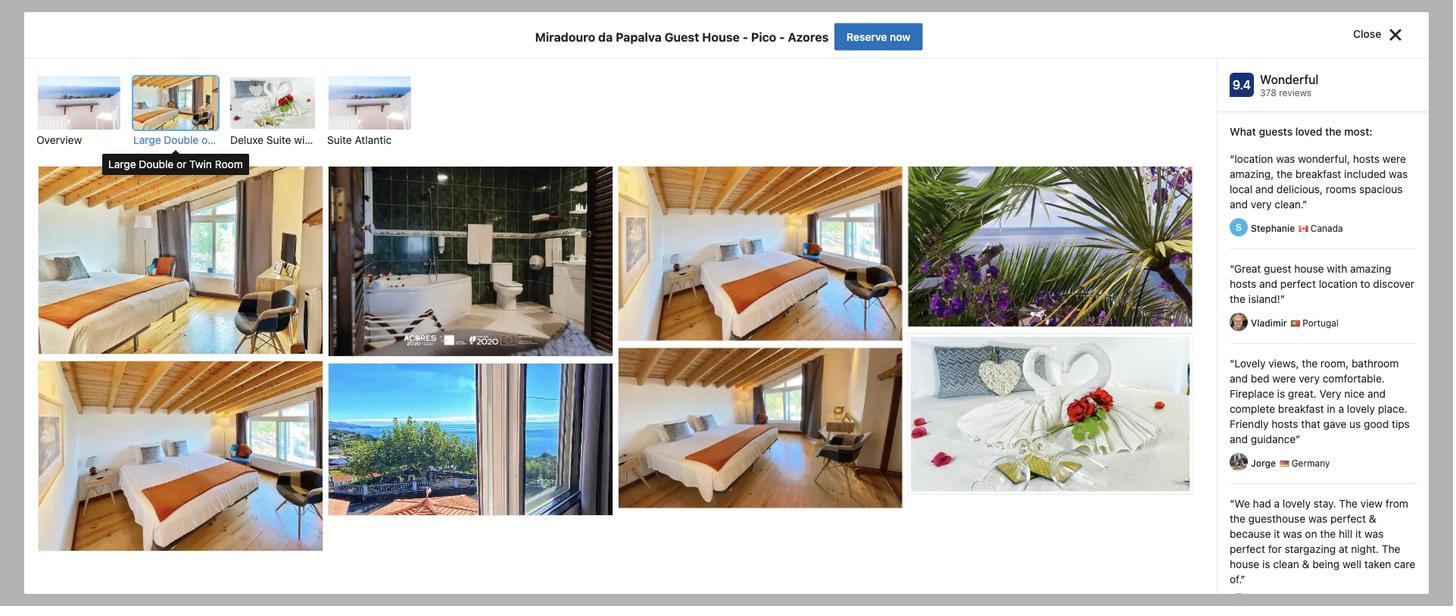 Task type: locate. For each thing, give the bounding box(es) containing it.
night.
[[1352, 543, 1380, 555]]

-
[[743, 30, 749, 44], [780, 30, 785, 44]]

bath
[[339, 134, 362, 146]]

traveling
[[352, 308, 389, 318]]

0 vertical spatial a
[[1339, 403, 1345, 415]]

included
[[1345, 168, 1387, 180]]

because
[[1230, 528, 1272, 540]]

very up great.
[[1299, 372, 1320, 385]]

1 vertical spatial for
[[1269, 543, 1282, 555]]

room down the deluxe suite with spa bath image
[[240, 134, 268, 146]]

0 horizontal spatial house
[[703, 30, 740, 44]]

2024 right 9,
[[445, 205, 470, 217]]

were inside "location was wonderful, hosts were amazing, the breakfast included was local and delicious, rooms spacious and very clean."
[[1383, 153, 1407, 165]]

0 vertical spatial large
[[133, 134, 161, 146]]

0 horizontal spatial were
[[1273, 372, 1297, 385]]

& right info
[[625, 19, 632, 32]]

1 horizontal spatial were
[[1383, 153, 1407, 165]]

a up gave at the bottom right
[[1339, 403, 1345, 415]]

march left 9,
[[399, 205, 430, 217]]

with up location
[[1328, 263, 1348, 275]]

were down views,
[[1273, 372, 1297, 385]]

1 vertical spatial search
[[391, 340, 429, 354]]

view
[[1361, 497, 1383, 510]]

0 vertical spatial check-
[[322, 139, 353, 150]]

what
[[1230, 125, 1257, 138]]

large double or twin room down large double or twin room image
[[133, 134, 268, 146]]

0 horizontal spatial search
[[322, 68, 370, 86]]

0 horizontal spatial lovely
[[1283, 497, 1311, 510]]

perfect down the guest
[[1281, 278, 1317, 290]]

1 horizontal spatial ·
[[428, 256, 432, 269]]

perfect down because
[[1230, 543, 1266, 555]]

large double or twin room down large double or twin room button
[[108, 158, 243, 170]]

0 horizontal spatial or
[[177, 158, 187, 170]]

and
[[1256, 183, 1274, 195], [1230, 198, 1249, 211], [1260, 278, 1278, 290], [1230, 372, 1249, 385], [1368, 388, 1387, 400], [1230, 433, 1249, 445]]

1 it from the left
[[1275, 528, 1281, 540]]

overview inside button
[[36, 134, 82, 146]]

for inside search section
[[391, 308, 403, 318]]

1 vertical spatial the
[[1382, 543, 1401, 555]]

1 horizontal spatial a
[[1339, 403, 1345, 415]]

0 vertical spatial perfect
[[1281, 278, 1317, 290]]

on up stargazing
[[1306, 528, 1318, 540]]

2 check- from the top
[[322, 185, 353, 195]]

1 vertical spatial perfect
[[1331, 513, 1367, 525]]

0 horizontal spatial reserve
[[847, 30, 888, 43]]

0 vertical spatial lovely
[[1348, 403, 1376, 415]]

march left 4,
[[394, 159, 425, 172]]

adults
[[338, 256, 368, 269]]

0 horizontal spatial -
[[743, 30, 749, 44]]

overview left da
[[534, 19, 579, 32]]

0 vertical spatial hosts
[[1354, 153, 1380, 165]]

0 horizontal spatial is
[[1263, 558, 1271, 570]]

jorge image
[[1230, 453, 1249, 471]]

house inside "we had a lovely stay. the view from the guesthouse was perfect & because it was on the hill it was perfect for stargazing at night. the house is clean & being well taken care of."
[[1230, 558, 1260, 570]]

& right "homes"
[[394, 288, 401, 299]]

2 vertical spatial perfect
[[1230, 543, 1266, 555]]

1 vertical spatial reserve
[[1091, 59, 1132, 72]]

breakfast down great.
[[1279, 403, 1325, 415]]

check- down 4 on the top
[[322, 185, 353, 195]]

1 horizontal spatial or
[[202, 134, 212, 146]]

2 - from the left
[[780, 30, 785, 44]]

0 vertical spatial 2024
[[440, 159, 466, 172]]

house inside "great guest house with amazing hosts and perfect location to discover the island!"
[[1295, 263, 1325, 275]]

gave
[[1324, 418, 1347, 430]]

0 horizontal spatial suite
[[266, 134, 291, 146]]

close button
[[1348, 12, 1418, 58]]

1 vertical spatial is
[[1263, 558, 1271, 570]]

2 suite from the left
[[327, 134, 352, 146]]

1 horizontal spatial guest
[[844, 19, 873, 32]]

1 suite from the left
[[266, 134, 291, 146]]

on left map
[[407, 454, 420, 466]]

and up place.
[[1368, 388, 1387, 400]]

1 vertical spatial twin
[[189, 158, 212, 170]]

house right the guest
[[1295, 263, 1325, 275]]

0 horizontal spatial reviews
[[876, 19, 913, 32]]

twin down large double or twin room button
[[189, 158, 212, 170]]

1 vertical spatial very
[[1299, 372, 1320, 385]]

1 vertical spatial in
[[1328, 403, 1336, 415]]

germany
[[1290, 458, 1331, 469]]

1 vertical spatial house
[[1230, 558, 1260, 570]]

0 horizontal spatial very
[[1251, 198, 1272, 211]]

breakfast
[[1296, 168, 1342, 180], [1279, 403, 1325, 415]]

1 horizontal spatial the
[[1382, 543, 1401, 555]]

for up clean
[[1269, 543, 1282, 555]]

0 vertical spatial march
[[394, 159, 425, 172]]

1 horizontal spatial very
[[1299, 372, 1320, 385]]

0 vertical spatial breakfast
[[1296, 168, 1342, 180]]

search up destination/property
[[322, 68, 370, 86]]

1 horizontal spatial reviews
[[1280, 87, 1312, 98]]

the up taken
[[1382, 543, 1401, 555]]

for left work
[[391, 308, 403, 318]]

work
[[406, 308, 426, 318]]

march
[[394, 159, 425, 172], [399, 205, 430, 217]]

check- up 4 on the top
[[322, 139, 353, 150]]

atlantic
[[355, 134, 392, 146]]

house
[[762, 19, 793, 32], [703, 30, 740, 44]]

large down overview button
[[108, 158, 136, 170]]

1 vertical spatial lovely
[[1283, 497, 1311, 510]]

large down large double or twin room image
[[133, 134, 161, 146]]

0 horizontal spatial 1
[[434, 256, 439, 269]]

guest left 'now'
[[844, 19, 873, 32]]

1 horizontal spatial -
[[780, 30, 785, 44]]

1 vertical spatial hosts
[[1230, 278, 1257, 290]]

hosts inside "great guest house with amazing hosts and perfect location to discover the island!"
[[1230, 278, 1257, 290]]

1 vertical spatial or
[[177, 158, 187, 170]]

guest up shuttle
[[665, 30, 700, 44]]

the left view
[[1340, 497, 1358, 510]]

1 right level
[[832, 55, 836, 66]]

1 horizontal spatial hosts
[[1272, 418, 1299, 430]]

1 vertical spatial march
[[399, 205, 430, 217]]

and up island!"
[[1260, 278, 1278, 290]]

2024 right 4,
[[440, 159, 466, 172]]

it down 'guesthouse'
[[1275, 528, 1281, 540]]

1 vertical spatial were
[[1273, 372, 1297, 385]]

(378)
[[916, 19, 943, 32]]

suite atlantic image
[[327, 77, 412, 130]]

island!"
[[1249, 293, 1286, 305]]

1 vertical spatial large double or twin room
[[108, 158, 243, 170]]

1 horizontal spatial for
[[1269, 543, 1282, 555]]

breakfast down wonderful,
[[1296, 168, 1342, 180]]

were
[[1383, 153, 1407, 165], [1273, 372, 1297, 385]]

1 vertical spatial check-
[[322, 185, 353, 195]]

0 horizontal spatial the
[[1340, 497, 1358, 510]]

suite atlantic button
[[327, 77, 412, 148]]

lovely up 'guesthouse'
[[1283, 497, 1311, 510]]

0 vertical spatial for
[[391, 308, 403, 318]]

0 horizontal spatial twin
[[189, 158, 212, 170]]

spacious
[[1360, 183, 1404, 195]]

in up 'monday,'
[[353, 139, 361, 150]]

very down the local
[[1251, 198, 1272, 211]]

stephanie image
[[1230, 218, 1249, 236]]

for inside "we had a lovely stay. the view from the guesthouse was perfect & because it was on the hill it was perfect for stargazing at night. the house is clean & being well taken care of."
[[1269, 543, 1282, 555]]

0 vertical spatial or
[[202, 134, 212, 146]]

date right the out
[[370, 185, 389, 195]]

were up included
[[1383, 153, 1407, 165]]

overview image
[[36, 77, 121, 130]]

stay
[[357, 230, 374, 241]]

on inside "we had a lovely stay. the view from the guesthouse was perfect & because it was on the hill it was perfect for stargazing at night. the house is clean & being well taken care of."
[[1306, 528, 1318, 540]]

1 left room
[[434, 256, 439, 269]]

reserve for reserve
[[1091, 59, 1132, 72]]

is inside "we had a lovely stay. the view from the guesthouse was perfect & because it was on the hill it was perfect for stargazing at night. the house is clean & being well taken care of."
[[1263, 558, 1271, 570]]

with left spa
[[294, 134, 315, 146]]

0 vertical spatial very
[[1251, 198, 1272, 211]]

"great
[[1230, 263, 1262, 275]]

search
[[322, 68, 370, 86], [391, 340, 429, 354]]

a right had
[[1275, 497, 1280, 510]]

1 horizontal spatial in
[[1328, 403, 1336, 415]]

0 vertical spatial with
[[294, 134, 315, 146]]

large double or twin room inside photo gallery of miradouro da papalva guest house - pico - azores dialog
[[133, 134, 268, 146]]

the up vladimir image
[[1230, 293, 1246, 305]]

comfortable.
[[1323, 372, 1386, 385]]

2024 for monday, march 4, 2024
[[440, 159, 466, 172]]

jorge
[[1252, 458, 1279, 469]]

"we had a lovely stay. the view from the guesthouse was perfect & because it was on the hill it was perfect for stargazing at night. the house is clean & being well taken care of."
[[1230, 497, 1416, 586]]

discover
[[1374, 278, 1415, 290]]

house inside "link"
[[762, 19, 793, 32]]

0
[[377, 256, 384, 269]]

0 vertical spatial in
[[353, 139, 361, 150]]

0 vertical spatial on
[[407, 454, 420, 466]]

portugal image
[[1292, 320, 1301, 327]]

the left hill
[[1321, 528, 1337, 540]]

- left the pico on the top right of page
[[743, 30, 749, 44]]

perfect up hill
[[1331, 513, 1367, 525]]

scored 9.4 element
[[1230, 73, 1255, 97]]

vladimir image
[[1230, 313, 1249, 331]]

1 horizontal spatial is
[[1278, 388, 1286, 400]]

1 vertical spatial date
[[370, 185, 389, 195]]

in down "very"
[[1328, 403, 1336, 415]]

house left rules
[[762, 19, 793, 32]]

0 horizontal spatial with
[[294, 134, 315, 146]]

1 vertical spatial large
[[108, 158, 136, 170]]

1 horizontal spatial overview
[[534, 19, 579, 32]]

papalva
[[616, 30, 662, 44]]

2 vertical spatial hosts
[[1272, 418, 1299, 430]]

overview button
[[36, 77, 121, 148]]

very
[[1320, 388, 1342, 400]]

the up delicious,
[[1277, 168, 1293, 180]]

0 horizontal spatial overview
[[36, 134, 82, 146]]

room inside large double or twin room button
[[240, 134, 268, 146]]

date
[[363, 139, 382, 150], [370, 185, 389, 195]]

1
[[832, 55, 836, 66], [434, 256, 439, 269]]

or down large double or twin room button
[[177, 158, 187, 170]]

0 vertical spatial large double or twin room
[[133, 134, 268, 146]]

house inside dialog
[[703, 30, 740, 44]]

date for check-out date
[[370, 185, 389, 195]]

lovely up us
[[1348, 403, 1376, 415]]

1 horizontal spatial lovely
[[1348, 403, 1376, 415]]

azores
[[788, 30, 829, 44]]

search section
[[304, 0, 516, 504]]

suite up 4 on the top
[[327, 134, 352, 146]]

"great guest house with amazing hosts and perfect location to discover the island!"
[[1230, 263, 1415, 305]]

overview link
[[522, 6, 591, 45]]

0 horizontal spatial a
[[1275, 497, 1280, 510]]

prices
[[635, 19, 665, 32]]

or left the "deluxe"
[[202, 134, 212, 146]]

overview
[[534, 19, 579, 32], [36, 134, 82, 146]]

twin down the deluxe suite with spa bath image
[[214, 134, 237, 146]]

1 vertical spatial 2024
[[445, 205, 470, 217]]

2 it from the left
[[1356, 528, 1362, 540]]

search down work
[[391, 340, 429, 354]]

1 horizontal spatial reserve
[[1091, 59, 1132, 72]]

overview down the overview image on the left of page
[[36, 134, 82, 146]]

is left clean
[[1263, 558, 1271, 570]]

0 vertical spatial double
[[164, 134, 199, 146]]

0 horizontal spatial on
[[407, 454, 420, 466]]

reserve inside reserve now button
[[847, 30, 888, 43]]

1 horizontal spatial 1
[[832, 55, 836, 66]]

rated wonderful element
[[1261, 70, 1418, 89]]

amenities link
[[677, 6, 750, 45]]

on
[[407, 454, 420, 466], [1306, 528, 1318, 540]]

1 vertical spatial a
[[1275, 497, 1280, 510]]

date up 'monday,'
[[363, 139, 382, 150]]

0 horizontal spatial hosts
[[1230, 278, 1257, 290]]

most:
[[1345, 125, 1373, 138]]

& down stargazing
[[1303, 558, 1310, 570]]

0 vertical spatial is
[[1278, 388, 1286, 400]]

in inside search section
[[353, 139, 361, 150]]

+38 photos link
[[1001, 419, 1144, 502]]

reviews
[[876, 19, 913, 32], [1280, 87, 1312, 98]]

1 vertical spatial on
[[1306, 528, 1318, 540]]

show on map button
[[310, 389, 511, 504], [365, 447, 456, 474]]

0 horizontal spatial guest
[[665, 30, 700, 44]]

photos
[[1065, 453, 1109, 468]]

0 horizontal spatial it
[[1275, 528, 1281, 540]]

the
[[1326, 125, 1342, 138], [1277, 168, 1293, 180], [1230, 293, 1246, 305], [1303, 357, 1318, 370], [1230, 513, 1246, 525], [1321, 528, 1337, 540]]

hosts down "great
[[1230, 278, 1257, 290]]

1 horizontal spatial suite
[[327, 134, 352, 146]]

date for check-in date
[[363, 139, 382, 150]]

house up travel
[[703, 30, 740, 44]]

0 vertical spatial house
[[1295, 263, 1325, 275]]

monday,
[[350, 159, 392, 172]]

hosts up the guidance"
[[1272, 418, 1299, 430]]

0 vertical spatial date
[[363, 139, 382, 150]]

it right hill
[[1356, 528, 1362, 540]]

reserve for reserve now
[[847, 30, 888, 43]]

large
[[133, 134, 161, 146], [108, 158, 136, 170]]

0 vertical spatial search
[[322, 68, 370, 86]]

- right the pico on the top right of page
[[780, 30, 785, 44]]

germany image
[[1281, 461, 1290, 467]]

·
[[371, 256, 374, 269], [428, 256, 432, 269]]

2 adults · 0 children · 1 room button
[[322, 248, 497, 277]]

378
[[1261, 87, 1277, 98]]

breakfast inside "lovely views, the room, bathroom and bed were very comfortable. fireplace is great. very nice and complete breakfast in a lovely place. friendly hosts that gave us good tips and guidance"
[[1279, 403, 1325, 415]]

1 horizontal spatial search
[[391, 340, 429, 354]]

reserve now
[[847, 30, 911, 43]]

lovely inside "lovely views, the room, bathroom and bed were very comfortable. fireplace is great. very nice and complete breakfast in a lovely place. friendly hosts that gave us good tips and guidance"
[[1348, 403, 1376, 415]]

is left great.
[[1278, 388, 1286, 400]]

very
[[1251, 198, 1272, 211], [1299, 372, 1320, 385]]

1 check- from the top
[[322, 139, 353, 150]]

was down guests
[[1277, 153, 1296, 165]]

deluxe suite with spa bath
[[230, 134, 362, 146]]

house up of."
[[1230, 558, 1260, 570]]

sustainable
[[755, 55, 805, 66]]

night
[[332, 230, 354, 241]]

0 horizontal spatial for
[[391, 308, 403, 318]]

double
[[164, 134, 199, 146], [139, 158, 174, 170]]

delicious,
[[1277, 183, 1324, 195]]

1 vertical spatial 1
[[434, 256, 439, 269]]

1 vertical spatial reviews
[[1280, 87, 1312, 98]]

· right children
[[428, 256, 432, 269]]

1 horizontal spatial on
[[1306, 528, 1318, 540]]

1 vertical spatial with
[[1328, 263, 1348, 275]]

with inside button
[[294, 134, 315, 146]]

fireplace
[[1230, 388, 1275, 400]]

a inside "we had a lovely stay. the view from the guesthouse was perfect & because it was on the hill it was perfect for stargazing at night. the house is clean & being well taken care of."
[[1275, 497, 1280, 510]]

1 horizontal spatial with
[[1328, 263, 1348, 275]]

saturday,
[[350, 205, 396, 217]]

was up night.
[[1365, 528, 1384, 540]]

0 horizontal spatial in
[[353, 139, 361, 150]]

room down the "deluxe"
[[215, 158, 243, 170]]

deluxe suite with spa bath image
[[230, 77, 315, 130]]

miradouro
[[535, 30, 596, 44]]

0 vertical spatial were
[[1383, 153, 1407, 165]]

perfect inside "great guest house with amazing hosts and perfect location to discover the island!"
[[1281, 278, 1317, 290]]

nice
[[1345, 388, 1365, 400]]

gallery image of this property image
[[39, 167, 323, 354], [329, 167, 613, 356], [619, 167, 903, 341], [909, 167, 1193, 326], [909, 334, 1193, 494], [619, 348, 903, 508], [39, 361, 323, 551], [329, 364, 613, 515]]

the left room,
[[1303, 357, 1318, 370]]

hosts up included
[[1354, 153, 1380, 165]]

suite right the "deluxe"
[[266, 134, 291, 146]]

1 · from the left
[[371, 256, 374, 269]]

0 horizontal spatial house
[[1230, 558, 1260, 570]]

perfect
[[1281, 278, 1317, 290], [1331, 513, 1367, 525], [1230, 543, 1266, 555]]

· left the 0
[[371, 256, 374, 269]]

a
[[1339, 403, 1345, 415], [1275, 497, 1280, 510]]

the inside "lovely views, the room, bathroom and bed were very comfortable. fireplace is great. very nice and complete breakfast in a lovely place. friendly hosts that gave us good tips and guidance"
[[1303, 357, 1318, 370]]

stay.
[[1314, 497, 1337, 510]]

+38 photos
[[1036, 453, 1109, 468]]

reserve inside reserve button
[[1091, 59, 1132, 72]]

1 horizontal spatial twin
[[214, 134, 237, 146]]



Task type: vqa. For each thing, say whether or not it's contained in the screenshot.


Task type: describe. For each thing, give the bounding box(es) containing it.
"lovely views, the room, bathroom and bed were very comfortable. fireplace is great. very nice and complete breakfast in a lovely place. friendly hosts that gave us good tips and guidance"
[[1230, 357, 1411, 445]]

at
[[1339, 543, 1349, 555]]

house rules link
[[750, 6, 832, 45]]

bathroom
[[1352, 357, 1400, 370]]

and down "lovely
[[1230, 372, 1249, 385]]

tips
[[1393, 418, 1411, 430]]

wonderful 378 reviews
[[1261, 72, 1319, 98]]

good
[[1365, 418, 1390, 430]]

with inside "great guest house with amazing hosts and perfect location to discover the island!"
[[1328, 263, 1348, 275]]

march for saturday,
[[399, 205, 430, 217]]

0 horizontal spatial perfect
[[1230, 543, 1266, 555]]

miradouro da papalva guest house - pico - azores
[[535, 30, 832, 44]]

hosts inside "lovely views, the room, bathroom and bed were very comfortable. fireplace is great. very nice and complete breakfast in a lovely place. friendly hosts that gave us good tips and guidance"
[[1272, 418, 1299, 430]]

level
[[807, 55, 830, 66]]

homes
[[363, 288, 392, 299]]

1 vertical spatial room
[[215, 158, 243, 170]]

what guests loved the most:
[[1230, 125, 1373, 138]]

guest inside dialog
[[665, 30, 700, 44]]

wonderful
[[1261, 72, 1319, 87]]

amenities
[[689, 19, 738, 32]]

name:
[[413, 92, 439, 103]]

2
[[329, 256, 335, 269]]

i'm traveling for work
[[336, 308, 426, 318]]

1 - from the left
[[743, 30, 749, 44]]

the inside "location was wonderful, hosts were amazing, the breakfast included was local and delicious, rooms spacious and very clean."
[[1277, 168, 1293, 180]]

the inside "great guest house with amazing hosts and perfect location to discover the island!"
[[1230, 293, 1246, 305]]

search inside button
[[391, 340, 429, 354]]

airport shuttle
[[615, 55, 677, 66]]

check-in date
[[322, 139, 382, 150]]

care
[[1395, 558, 1416, 570]]

1 vertical spatial double
[[139, 158, 174, 170]]

well
[[1343, 558, 1362, 570]]

search button
[[322, 329, 497, 365]]

very inside "location was wonderful, hosts were amazing, the breakfast included was local and delicious, rooms spacious and very clean."
[[1251, 198, 1272, 211]]

2 · from the left
[[428, 256, 432, 269]]

5-
[[322, 230, 332, 241]]

was down 'guesthouse'
[[1284, 528, 1303, 540]]

friendly
[[1230, 418, 1269, 430]]

airport
[[615, 55, 645, 66]]

very inside "lovely views, the room, bathroom and bed were very comfortable. fireplace is great. very nice and complete breakfast in a lovely place. friendly hosts that gave us good tips and guidance"
[[1299, 372, 1320, 385]]

was up spacious
[[1390, 168, 1409, 180]]

check- for in
[[322, 139, 353, 150]]

guesthouse
[[1249, 513, 1306, 525]]

had
[[1254, 497, 1272, 510]]

reserve button
[[1079, 52, 1144, 80]]

amazing,
[[1230, 168, 1275, 180]]

0 vertical spatial 1
[[832, 55, 836, 66]]

bed
[[1251, 372, 1270, 385]]

"location was wonderful, hosts were amazing, the breakfast included was local and delicious, rooms spacious and very clean."
[[1230, 153, 1409, 211]]

"lovely
[[1230, 357, 1266, 370]]

info
[[604, 19, 622, 32]]

show
[[377, 454, 404, 466]]

rules
[[796, 19, 820, 32]]

reviews inside wonderful 378 reviews
[[1280, 87, 1312, 98]]

stephanie
[[1252, 223, 1298, 234]]

the down "we
[[1230, 513, 1246, 525]]

reserve now button
[[835, 23, 923, 50]]

0 vertical spatial reviews
[[876, 19, 913, 32]]

+38
[[1036, 453, 1062, 468]]

canada image
[[1300, 226, 1309, 232]]

taken
[[1365, 558, 1392, 570]]

clean
[[1274, 558, 1300, 570]]

destination/property name:
[[322, 92, 439, 103]]

loved
[[1296, 125, 1323, 138]]

deluxe suite with spa bath button
[[230, 77, 362, 148]]

and inside "great guest house with amazing hosts and perfect location to discover the island!"
[[1260, 278, 1278, 290]]

saturday, march 9, 2024
[[350, 205, 470, 217]]

travel
[[727, 55, 752, 66]]

i'm
[[336, 308, 349, 318]]

or inside large double or twin room button
[[202, 134, 212, 146]]

check- for out
[[322, 185, 353, 195]]

large double or twin room image
[[133, 77, 218, 130]]

us
[[1350, 418, 1362, 430]]

room
[[442, 256, 467, 269]]

da
[[599, 30, 613, 44]]

house rules
[[762, 19, 820, 32]]

and down friendly at the right bottom
[[1230, 433, 1249, 445]]

2 horizontal spatial perfect
[[1331, 513, 1367, 525]]

pico
[[752, 30, 777, 44]]

twin inside button
[[214, 134, 237, 146]]

breakfast inside "location was wonderful, hosts were amazing, the breakfast included was local and delicious, rooms spacious and very clean."
[[1296, 168, 1342, 180]]

info & prices
[[604, 19, 665, 32]]

& inside search section
[[394, 288, 401, 299]]

march for monday,
[[394, 159, 425, 172]]

that
[[1302, 418, 1321, 430]]

lovely inside "we had a lovely stay. the view from the guesthouse was perfect & because it was on the hill it was perfect for stargazing at night. the house is clean & being well taken care of."
[[1283, 497, 1311, 510]]

guest reviews (378) link
[[832, 6, 955, 45]]

apartments
[[404, 288, 452, 299]]

of."
[[1230, 573, 1246, 586]]

in inside "lovely views, the room, bathroom and bed were very comfortable. fireplace is great. very nice and complete breakfast in a lovely place. friendly hosts that gave us good tips and guidance"
[[1328, 403, 1336, 415]]

& down view
[[1370, 513, 1377, 525]]

deluxe
[[230, 134, 264, 146]]

monday, march 4, 2024
[[350, 159, 466, 172]]

guest
[[1265, 263, 1292, 275]]

photo gallery of miradouro da papalva guest house - pico - azores dialog
[[0, 0, 1454, 606]]

on inside search section
[[407, 454, 420, 466]]

and down the local
[[1230, 198, 1249, 211]]

the right loved
[[1326, 125, 1342, 138]]

a inside "lovely views, the room, bathroom and bed were very comfortable. fireplace is great. very nice and complete breakfast in a lovely place. friendly hosts that gave us good tips and guidance"
[[1339, 403, 1345, 415]]

large inside button
[[133, 134, 161, 146]]

close
[[1354, 27, 1385, 40]]

views,
[[1269, 357, 1300, 370]]

was down "stay."
[[1309, 513, 1328, 525]]

5-night stay
[[322, 230, 374, 241]]

complete
[[1230, 403, 1276, 415]]

2024 for saturday, march 9, 2024
[[445, 205, 470, 217]]

0 vertical spatial overview
[[534, 19, 579, 32]]

"location
[[1230, 153, 1274, 165]]

2 adults · 0 children · 1 room
[[329, 256, 467, 269]]

and down amazing,
[[1256, 183, 1274, 195]]

double inside button
[[164, 134, 199, 146]]

destination/property
[[322, 92, 411, 103]]

rooms
[[1327, 183, 1357, 195]]

show on map
[[377, 454, 444, 466]]

guest reviews (378)
[[844, 19, 943, 32]]

9,
[[433, 205, 442, 217]]

portugal
[[1301, 318, 1339, 328]]

were inside "lovely views, the room, bathroom and bed were very comfortable. fireplace is great. very nice and complete breakfast in a lovely place. friendly hosts that gave us good tips and guidance"
[[1273, 372, 1297, 385]]

is inside "lovely views, the room, bathroom and bed were very comfortable. fireplace is great. very nice and complete breakfast in a lovely place. friendly hosts that gave us good tips and guidance"
[[1278, 388, 1286, 400]]

spa
[[318, 134, 336, 146]]

travel sustainable level 1
[[727, 55, 836, 66]]

location
[[1320, 278, 1358, 290]]

wonderful,
[[1299, 153, 1351, 165]]

suite atlantic
[[327, 134, 392, 146]]

hosts inside "location was wonderful, hosts were amazing, the breakfast included was local and delicious, rooms spacious and very clean."
[[1354, 153, 1380, 165]]

1 inside button
[[434, 256, 439, 269]]

9.4
[[1233, 78, 1252, 92]]

entire homes & apartments
[[336, 288, 452, 299]]

check-out date
[[322, 185, 389, 195]]

stargazing
[[1285, 543, 1337, 555]]



